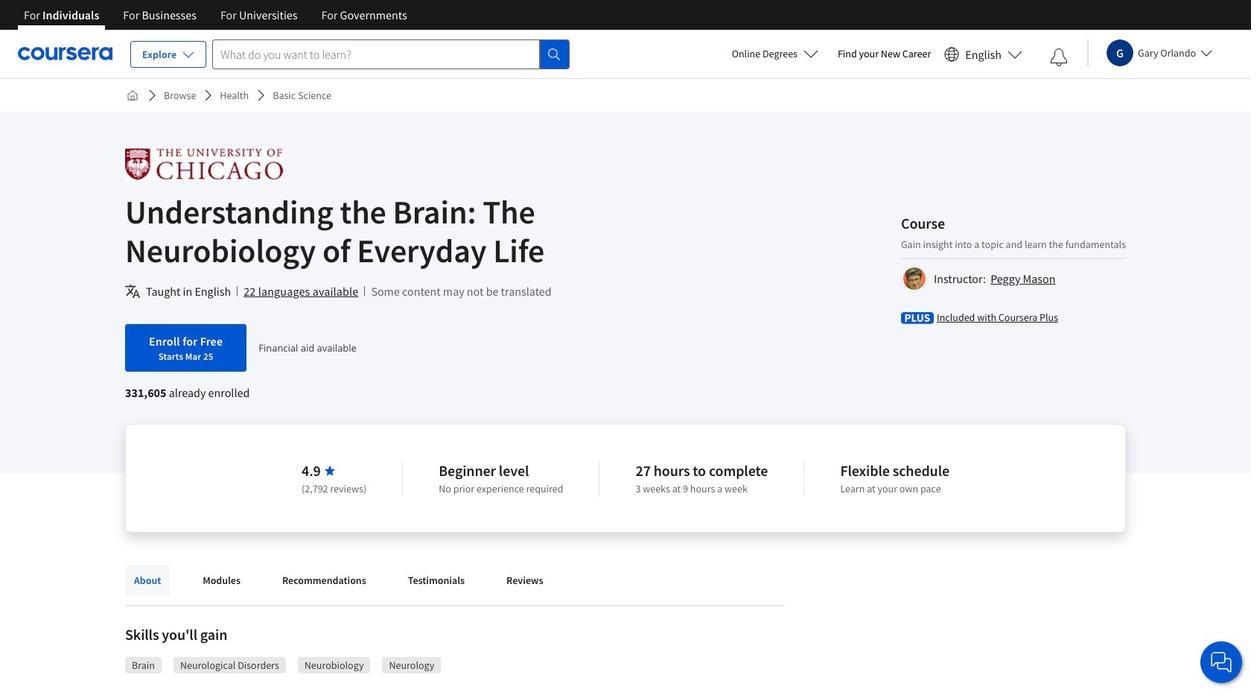 Task type: vqa. For each thing, say whether or not it's contained in the screenshot.
bottommost The Of
no



Task type: locate. For each thing, give the bounding box(es) containing it.
What do you want to learn? text field
[[213, 39, 540, 69]]

None search field
[[213, 39, 570, 69]]

the university of chicago image
[[125, 147, 283, 181]]

coursera plus image
[[901, 312, 934, 324]]

banner navigation
[[12, 0, 419, 30]]



Task type: describe. For each thing, give the bounding box(es) containing it.
coursera image
[[18, 42, 112, 66]]

home image
[[127, 89, 139, 101]]

peggy mason image
[[904, 267, 926, 289]]



